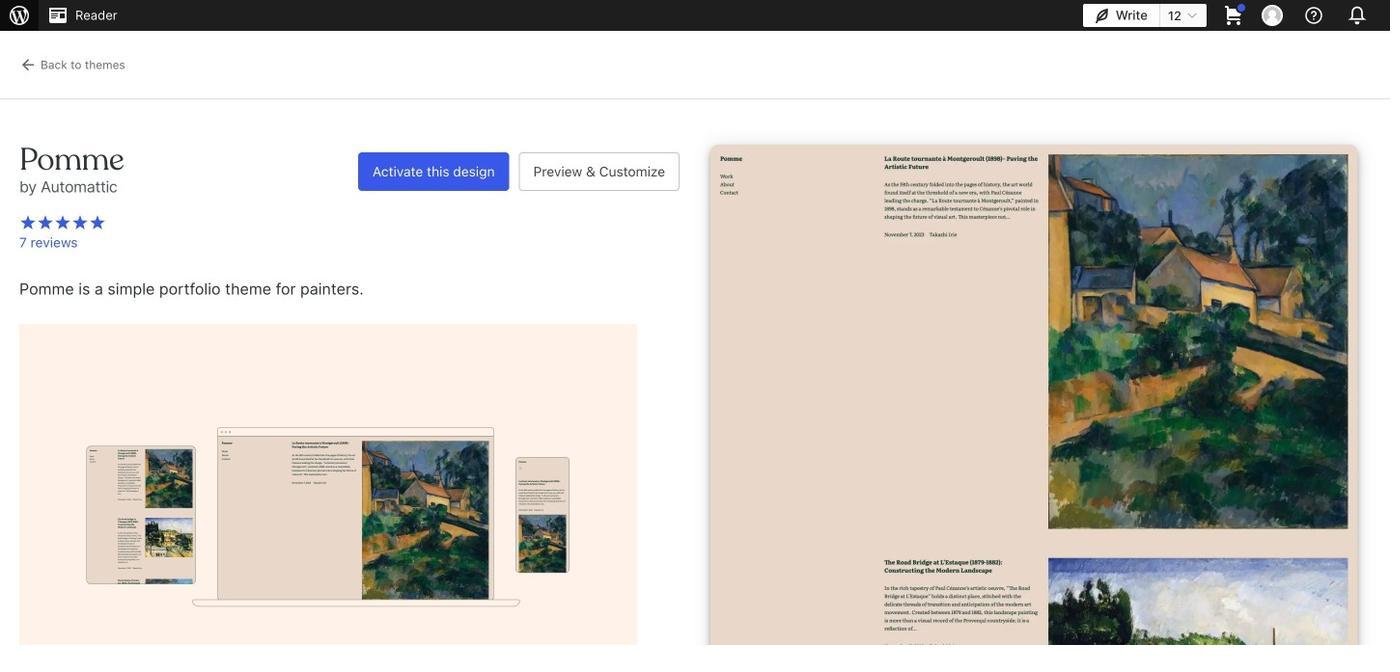 Task type: locate. For each thing, give the bounding box(es) containing it.
main content
[[0, 31, 1390, 646]]

help image
[[1303, 4, 1326, 27]]

manage your sites image
[[8, 4, 31, 27]]

my profile image
[[1262, 5, 1283, 26]]



Task type: describe. For each thing, give the bounding box(es) containing it.
my shopping cart image
[[1222, 4, 1246, 27]]

manage your notifications image
[[1344, 2, 1371, 29]]



Task type: vqa. For each thing, say whether or not it's contained in the screenshot.
the middle barbdwyerdefense Image
no



